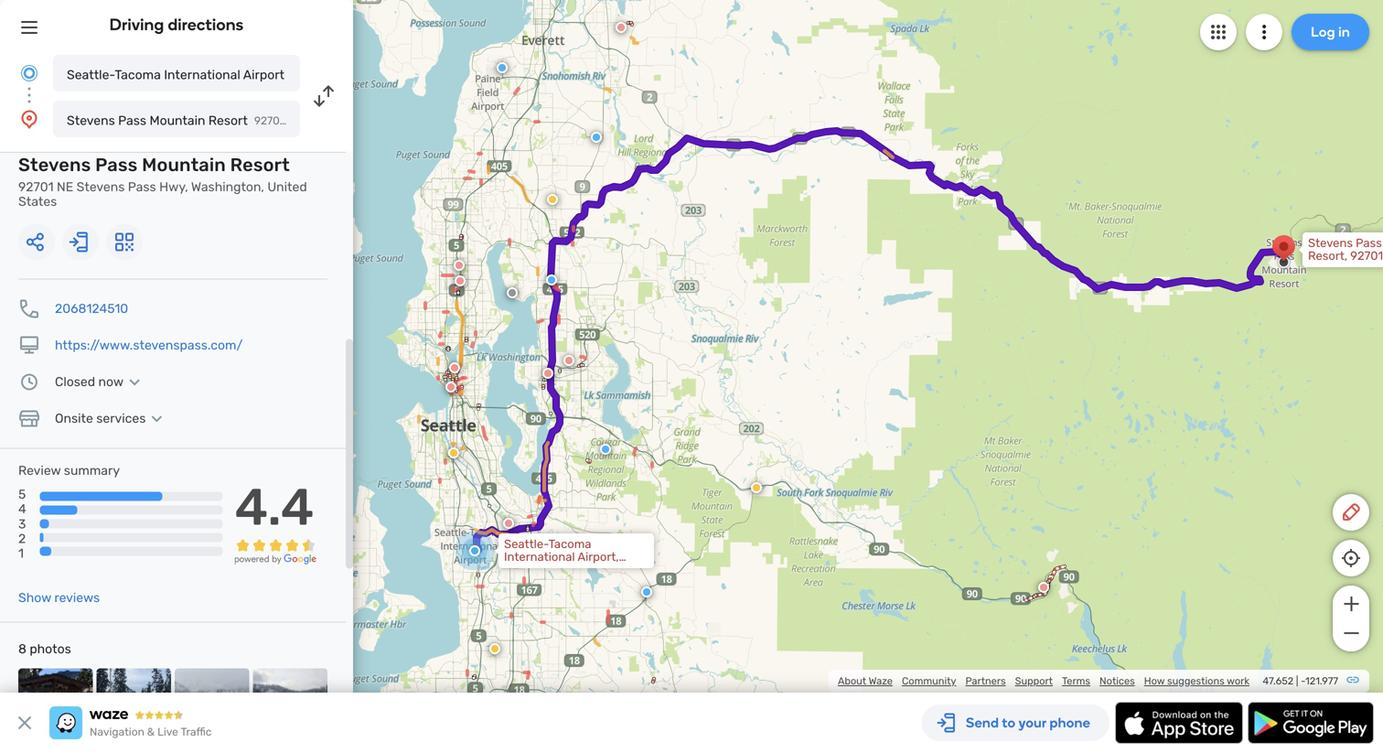 Task type: describe. For each thing, give the bounding box(es) containing it.
onsite services button
[[55, 411, 168, 426]]

92701
[[18, 179, 54, 194]]

0 horizontal spatial hazard image
[[448, 447, 459, 458]]

partners
[[966, 675, 1006, 687]]

2068124510
[[55, 301, 128, 316]]

|
[[1296, 675, 1299, 687]]

terms
[[1062, 675, 1091, 687]]

8 photos
[[18, 642, 71, 657]]

tacoma
[[115, 67, 161, 82]]

how
[[1144, 675, 1165, 687]]

navigation & live traffic
[[90, 726, 212, 738]]

resort for stevens pass mountain resort
[[209, 113, 248, 128]]

seattle-
[[67, 67, 115, 82]]

2 vertical spatial stevens
[[77, 179, 125, 194]]

x image
[[14, 712, 36, 734]]

0 horizontal spatial police image
[[546, 275, 557, 285]]

states
[[18, 194, 57, 209]]

seattle-tacoma international airport button
[[53, 55, 300, 92]]

driving
[[109, 15, 164, 34]]

8
[[18, 642, 26, 657]]

stevens for stevens pass mountain resort 92701 ne stevens pass hwy, washington, united states
[[18, 154, 91, 176]]

resort for stevens pass mountain resort 92701 ne stevens pass hwy, washington, united states
[[230, 154, 290, 176]]

47.652 | -121.977
[[1263, 675, 1339, 687]]

airport
[[243, 67, 285, 82]]

photos
[[30, 642, 71, 657]]

1 horizontal spatial hazard image
[[751, 482, 762, 493]]

closed
[[55, 374, 95, 389]]

stevens pass mountain resort 92701 ne stevens pass hwy, washington, united states
[[18, 154, 307, 209]]

community
[[902, 675, 957, 687]]

pass for stevens pass mountain resort
[[118, 113, 146, 128]]

link image
[[1346, 673, 1361, 687]]

directions
[[168, 15, 244, 34]]

location image
[[18, 108, 40, 130]]

4.4
[[235, 477, 314, 538]]

review summary
[[18, 463, 120, 478]]

about waze community partners support terms notices how suggestions work
[[838, 675, 1250, 687]]

community link
[[902, 675, 957, 687]]

live
[[157, 726, 178, 738]]

suggestions
[[1168, 675, 1225, 687]]

show reviews
[[18, 590, 100, 605]]

closed now
[[55, 374, 124, 389]]

show
[[18, 590, 51, 605]]

zoom out image
[[1340, 622, 1363, 644]]

waze
[[869, 675, 893, 687]]

partners link
[[966, 675, 1006, 687]]

onsite services
[[55, 411, 146, 426]]

pencil image
[[1340, 501, 1362, 523]]

stevens pass mountain resort button
[[53, 101, 300, 137]]

services
[[96, 411, 146, 426]]

1 horizontal spatial police image
[[600, 444, 611, 455]]

47.652
[[1263, 675, 1294, 687]]

zoom in image
[[1340, 593, 1363, 615]]



Task type: locate. For each thing, give the bounding box(es) containing it.
seattle-tacoma international airport
[[67, 67, 285, 82]]

mountain down seattle-tacoma international airport
[[150, 113, 205, 128]]

image 3 of stevens pass mountain resort, [missing %{city} value] image
[[175, 669, 249, 743]]

3
[[18, 516, 26, 531]]

0 vertical spatial hazard image
[[448, 447, 459, 458]]

computer image
[[18, 334, 40, 356]]

pass left hwy,
[[128, 179, 156, 194]]

police image
[[546, 275, 557, 285], [600, 444, 611, 455], [641, 587, 652, 598]]

1 vertical spatial hazard image
[[490, 643, 501, 654]]

pass down stevens pass mountain resort
[[95, 154, 138, 176]]

mountain for stevens pass mountain resort 92701 ne stevens pass hwy, washington, united states
[[142, 154, 226, 176]]

1 vertical spatial resort
[[230, 154, 290, 176]]

chevron down image
[[124, 375, 146, 389]]

road closed image
[[454, 260, 465, 271], [564, 355, 575, 366], [449, 362, 460, 373], [503, 518, 514, 529]]

hwy,
[[159, 179, 188, 194]]

1 vertical spatial police image
[[591, 132, 602, 143]]

-
[[1301, 675, 1306, 687]]

image 2 of stevens pass mountain resort, [missing %{city} value] image
[[97, 669, 171, 743]]

notices link
[[1100, 675, 1135, 687]]

reviews
[[54, 590, 100, 605]]

summary
[[64, 463, 120, 478]]

terms link
[[1062, 675, 1091, 687]]

0 vertical spatial police image
[[497, 62, 508, 73]]

pass for stevens pass mountain resort 92701 ne stevens pass hwy, washington, united states
[[95, 154, 138, 176]]

road closed image
[[616, 22, 627, 33], [455, 275, 466, 286], [543, 368, 554, 379], [446, 382, 457, 393], [1039, 582, 1050, 593]]

now
[[98, 374, 124, 389]]

pass inside button
[[118, 113, 146, 128]]

ne
[[57, 179, 73, 194]]

resort
[[209, 113, 248, 128], [230, 154, 290, 176]]

support
[[1015, 675, 1053, 687]]

2 vertical spatial pass
[[128, 179, 156, 194]]

stevens up ne
[[18, 154, 91, 176]]

0 horizontal spatial hazard image
[[490, 643, 501, 654]]

mountain up hwy,
[[142, 154, 226, 176]]

1
[[18, 546, 24, 561]]

5
[[18, 487, 26, 502]]

0 horizontal spatial police image
[[497, 62, 508, 73]]

2068124510 link
[[55, 301, 128, 316]]

2
[[18, 531, 26, 546]]

stevens for stevens pass mountain resort
[[67, 113, 115, 128]]

navigation
[[90, 726, 144, 738]]

stevens down seattle-
[[67, 113, 115, 128]]

support link
[[1015, 675, 1053, 687]]

1 horizontal spatial hazard image
[[547, 194, 558, 205]]

call image
[[18, 298, 40, 320]]

store image
[[18, 408, 40, 430]]

police image
[[497, 62, 508, 73], [591, 132, 602, 143]]

image 4 of stevens pass mountain resort, [missing %{city} value] image
[[253, 669, 328, 743]]

mountain
[[150, 113, 205, 128], [142, 154, 226, 176]]

clock image
[[18, 371, 40, 393]]

0 vertical spatial resort
[[209, 113, 248, 128]]

https://www.stevenspass.com/
[[55, 338, 243, 353]]

1 vertical spatial stevens
[[18, 154, 91, 176]]

mountain for stevens pass mountain resort
[[150, 113, 205, 128]]

review
[[18, 463, 61, 478]]

notices
[[1100, 675, 1135, 687]]

onsite
[[55, 411, 93, 426]]

5 4 3 2 1
[[18, 487, 26, 561]]

united
[[267, 179, 307, 194]]

accident image
[[507, 287, 518, 298]]

0 vertical spatial pass
[[118, 113, 146, 128]]

1 vertical spatial hazard image
[[751, 482, 762, 493]]

stevens right ne
[[77, 179, 125, 194]]

work
[[1227, 675, 1250, 687]]

0 vertical spatial mountain
[[150, 113, 205, 128]]

traffic
[[181, 726, 212, 738]]

1 horizontal spatial police image
[[591, 132, 602, 143]]

&
[[147, 726, 155, 738]]

0 vertical spatial stevens
[[67, 113, 115, 128]]

0 vertical spatial police image
[[546, 275, 557, 285]]

4
[[18, 502, 26, 517]]

121.977
[[1306, 675, 1339, 687]]

2 vertical spatial police image
[[641, 587, 652, 598]]

washington,
[[191, 179, 264, 194]]

stevens
[[67, 113, 115, 128], [18, 154, 91, 176], [77, 179, 125, 194]]

pass down tacoma
[[118, 113, 146, 128]]

pass
[[118, 113, 146, 128], [95, 154, 138, 176], [128, 179, 156, 194]]

0 vertical spatial hazard image
[[547, 194, 558, 205]]

resort up the united
[[230, 154, 290, 176]]

stevens inside button
[[67, 113, 115, 128]]

about waze link
[[838, 675, 893, 687]]

closed now button
[[55, 374, 146, 389]]

1 vertical spatial police image
[[600, 444, 611, 455]]

2 horizontal spatial police image
[[641, 587, 652, 598]]

resort inside button
[[209, 113, 248, 128]]

chevron down image
[[146, 411, 168, 426]]

hazard image
[[448, 447, 459, 458], [751, 482, 762, 493]]

image 1 of stevens pass mountain resort, [missing %{city} value] image
[[18, 669, 93, 743]]

mountain inside button
[[150, 113, 205, 128]]

mountain inside stevens pass mountain resort 92701 ne stevens pass hwy, washington, united states
[[142, 154, 226, 176]]

resort down international
[[209, 113, 248, 128]]

stevens pass mountain resort
[[67, 113, 248, 128]]

international
[[164, 67, 240, 82]]

how suggestions work link
[[1144, 675, 1250, 687]]

current location image
[[18, 62, 40, 84]]

resort inside stevens pass mountain resort 92701 ne stevens pass hwy, washington, united states
[[230, 154, 290, 176]]

1 vertical spatial pass
[[95, 154, 138, 176]]

1 vertical spatial mountain
[[142, 154, 226, 176]]

hazard image
[[547, 194, 558, 205], [490, 643, 501, 654]]

https://www.stevenspass.com/ link
[[55, 338, 243, 353]]

about
[[838, 675, 867, 687]]

driving directions
[[109, 15, 244, 34]]



Task type: vqa. For each thing, say whether or not it's contained in the screenshot.
United
yes



